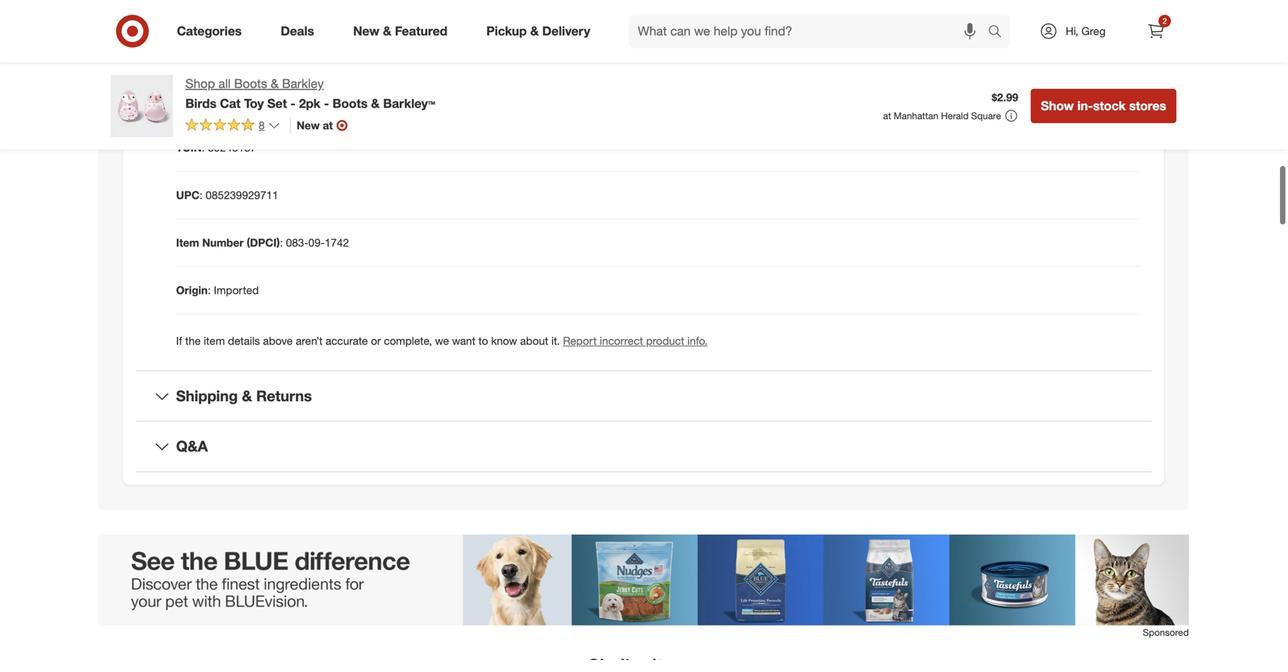 Task type: vqa. For each thing, say whether or not it's contained in the screenshot.
incorrect
yes



Task type: describe. For each thing, give the bounding box(es) containing it.
: for 085239929711
[[200, 188, 203, 202]]

new for new & featured
[[353, 23, 380, 39]]

returns
[[256, 387, 312, 405]]

wipe
[[306, 93, 330, 107]]

accurate
[[326, 334, 368, 348]]

barkley
[[282, 76, 324, 91]]

pickup & delivery link
[[473, 14, 610, 48]]

upc : 085239929711
[[176, 188, 278, 202]]

pickup & delivery
[[487, 23, 591, 39]]

categories link
[[164, 14, 261, 48]]

advertisement element
[[98, 535, 1189, 626]]

: for 89245187
[[202, 141, 205, 154]]

to
[[479, 334, 488, 348]]

1742
[[325, 236, 349, 249]]

& for featured
[[383, 23, 392, 39]]

the
[[185, 334, 201, 348]]

spot
[[266, 93, 290, 107]]

care
[[176, 93, 201, 107]]

cleaning:
[[214, 93, 263, 107]]

care & cleaning: spot or wipe clean
[[176, 93, 362, 107]]

cat
[[220, 96, 241, 111]]

show in-stock stores
[[1041, 98, 1167, 113]]

above
[[263, 334, 293, 348]]

we
[[435, 334, 449, 348]]

pickup
[[487, 23, 527, 39]]

deals
[[281, 23, 314, 39]]

info.
[[688, 334, 708, 348]]

product
[[646, 334, 685, 348]]

manhattan
[[894, 110, 939, 122]]

birds
[[186, 96, 217, 111]]

89245187
[[208, 141, 256, 154]]

1 - from the left
[[291, 96, 296, 111]]

item
[[176, 236, 199, 249]]

new & featured
[[353, 23, 448, 39]]

0 horizontal spatial boots
[[234, 76, 267, 91]]

$2.99
[[992, 91, 1019, 104]]

1 vertical spatial boots
[[333, 96, 368, 111]]

085239929711
[[206, 188, 278, 202]]

1 horizontal spatial or
[[371, 334, 381, 348]]

set
[[267, 96, 287, 111]]

if
[[176, 334, 182, 348]]

show
[[1041, 98, 1074, 113]]

aren't
[[296, 334, 323, 348]]

item number (dpci) : 083-09-1742
[[176, 236, 349, 249]]

(dpci)
[[247, 236, 280, 249]]

2
[[1163, 16, 1167, 26]]

imported
[[214, 283, 259, 297]]

at manhattan herald square
[[884, 110, 1002, 122]]

0 vertical spatial or
[[293, 93, 303, 107]]

What can we help you find? suggestions appear below search field
[[629, 14, 992, 48]]

delivery
[[543, 23, 591, 39]]

& for returns
[[242, 387, 252, 405]]

hi,
[[1066, 24, 1079, 38]]

stores
[[1130, 98, 1167, 113]]

: left the 083-
[[280, 236, 283, 249]]

greg
[[1082, 24, 1106, 38]]

search
[[981, 25, 1019, 40]]

barkley™
[[383, 96, 435, 111]]

: for imported
[[208, 283, 211, 297]]



Task type: locate. For each thing, give the bounding box(es) containing it.
shop all boots & barkley birds cat toy set - 2pk - boots & barkley™
[[186, 76, 435, 111]]

number
[[202, 236, 244, 249]]

image of birds cat toy set - 2pk - boots & barkley™ image
[[111, 75, 173, 137]]

item
[[204, 334, 225, 348]]

all
[[219, 76, 231, 91]]

- right 'spot'
[[291, 96, 296, 111]]

incorrect
[[600, 334, 643, 348]]

083-
[[286, 236, 309, 249]]

& left returns at bottom
[[242, 387, 252, 405]]

1 horizontal spatial -
[[324, 96, 329, 111]]

origin
[[176, 283, 208, 297]]

deals link
[[268, 14, 334, 48]]

1 horizontal spatial boots
[[333, 96, 368, 111]]

sponsored region
[[98, 535, 1189, 660]]

boots up the toy
[[234, 76, 267, 91]]

0 vertical spatial new
[[353, 23, 380, 39]]

at
[[884, 110, 892, 122], [323, 118, 333, 132]]

0 horizontal spatial or
[[293, 93, 303, 107]]

& inside dropdown button
[[242, 387, 252, 405]]

categories
[[177, 23, 242, 39]]

shop
[[186, 76, 215, 91]]

search button
[[981, 14, 1019, 51]]

stock
[[1094, 98, 1126, 113]]

09-
[[309, 236, 325, 249]]

new
[[353, 23, 380, 39], [297, 118, 320, 132]]

shipping
[[176, 387, 238, 405]]

new & featured link
[[340, 14, 467, 48]]

& down shop
[[204, 93, 211, 107]]

1 horizontal spatial at
[[884, 110, 892, 122]]

- right 2pk
[[324, 96, 329, 111]]

at down wipe
[[323, 118, 333, 132]]

&
[[383, 23, 392, 39], [531, 23, 539, 39], [271, 76, 279, 91], [204, 93, 211, 107], [371, 96, 380, 111], [242, 387, 252, 405]]

report
[[563, 334, 597, 348]]

about
[[520, 334, 549, 348]]

: left imported
[[208, 283, 211, 297]]

new down 2pk
[[297, 118, 320, 132]]

new left featured
[[353, 23, 380, 39]]

new at
[[297, 118, 333, 132]]

or down barkley
[[293, 93, 303, 107]]

sponsored
[[1143, 627, 1189, 638]]

q&a button
[[136, 422, 1152, 472]]

know
[[491, 334, 517, 348]]

shipping & returns button
[[136, 371, 1152, 421]]

0 vertical spatial boots
[[234, 76, 267, 91]]

2pk
[[299, 96, 321, 111]]

1 vertical spatial or
[[371, 334, 381, 348]]

in-
[[1078, 98, 1094, 113]]

want
[[452, 334, 476, 348]]

& up 'spot'
[[271, 76, 279, 91]]

& left featured
[[383, 23, 392, 39]]

origin : imported
[[176, 283, 259, 297]]

8
[[259, 118, 265, 132]]

tcin : 89245187
[[176, 141, 256, 154]]

& for cleaning:
[[204, 93, 211, 107]]

report incorrect product info. button
[[563, 333, 708, 349]]

toy
[[244, 96, 264, 111]]

& for delivery
[[531, 23, 539, 39]]

hi, greg
[[1066, 24, 1106, 38]]

& right pickup
[[531, 23, 539, 39]]

q&a
[[176, 437, 208, 455]]

new for new at
[[297, 118, 320, 132]]

complete,
[[384, 334, 432, 348]]

boots right wipe
[[333, 96, 368, 111]]

-
[[291, 96, 296, 111], [324, 96, 329, 111]]

details
[[228, 334, 260, 348]]

0 horizontal spatial new
[[297, 118, 320, 132]]

: left the 89245187
[[202, 141, 205, 154]]

1 horizontal spatial new
[[353, 23, 380, 39]]

tcin
[[176, 141, 202, 154]]

upc
[[176, 188, 200, 202]]

0 horizontal spatial at
[[323, 118, 333, 132]]

:
[[202, 141, 205, 154], [200, 188, 203, 202], [280, 236, 283, 249], [208, 283, 211, 297]]

0 horizontal spatial -
[[291, 96, 296, 111]]

2 link
[[1140, 14, 1174, 48]]

show in-stock stores button
[[1031, 89, 1177, 123]]

1 vertical spatial new
[[297, 118, 320, 132]]

square
[[972, 110, 1002, 122]]

if the item details above aren't accurate or complete, we want to know about it. report incorrect product info.
[[176, 334, 708, 348]]

featured
[[395, 23, 448, 39]]

or
[[293, 93, 303, 107], [371, 334, 381, 348]]

at left manhattan
[[884, 110, 892, 122]]

herald
[[941, 110, 969, 122]]

it.
[[552, 334, 560, 348]]

2 - from the left
[[324, 96, 329, 111]]

or right 'accurate'
[[371, 334, 381, 348]]

8 link
[[186, 118, 280, 136]]

boots
[[234, 76, 267, 91], [333, 96, 368, 111]]

: left 085239929711
[[200, 188, 203, 202]]

& right clean
[[371, 96, 380, 111]]

clean
[[333, 93, 362, 107]]

shipping & returns
[[176, 387, 312, 405]]



